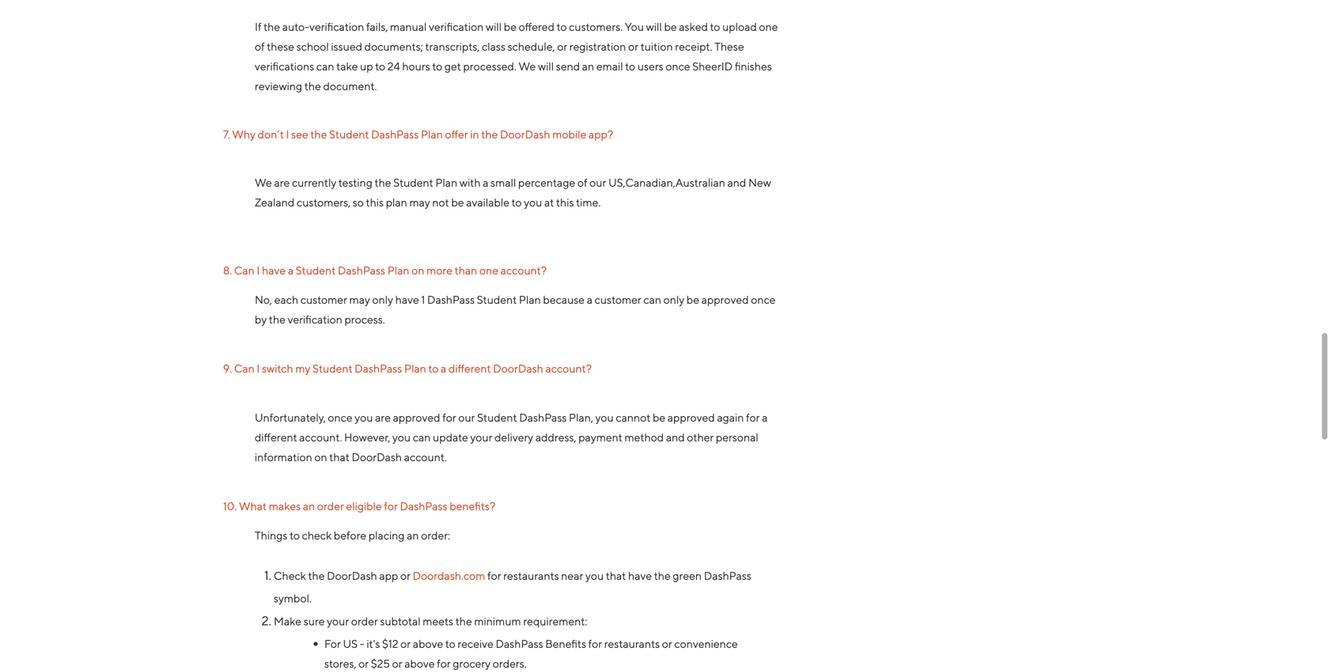 Task type: describe. For each thing, give the bounding box(es) containing it.
see
[[291, 128, 308, 141]]

the up receive
[[456, 615, 472, 628]]

don't
[[258, 128, 284, 141]]

these
[[267, 40, 294, 53]]

plan inside no, each customer may only have 1 dashpass student plan because a customer can only be approved once by the verification process.
[[519, 293, 541, 306]]

for
[[325, 638, 341, 651]]

up
[[360, 60, 373, 73]]

0 vertical spatial order
[[317, 500, 344, 513]]

verifications
[[255, 60, 314, 73]]

upload
[[723, 20, 757, 33]]

to left the get
[[432, 60, 443, 73]]

to up update
[[429, 362, 439, 375]]

plan left offer
[[421, 128, 443, 141]]

receive
[[458, 638, 494, 651]]

restaurants inside 'for us - it's $12 or above to receive dashpass benefits for restaurants or convenience stores, or $25 or above for grocery orders.'
[[604, 638, 660, 651]]

again
[[717, 411, 744, 424]]

hours
[[402, 60, 430, 73]]

or left convenience
[[662, 638, 673, 651]]

document.
[[323, 79, 377, 92]]

time.
[[576, 196, 601, 209]]

to right offered
[[557, 20, 567, 33]]

convenience
[[675, 638, 738, 651]]

a inside we are currently testing the student plan with a small percentage of our us,canadian,australian and new zealand customers, so this plan may not be available to you at this time.
[[483, 176, 489, 189]]

can for ​​​​8.
[[234, 264, 255, 277]]

check the doordash app or doordash.com
[[274, 569, 486, 582]]

us,canadian,australian
[[609, 176, 726, 189]]

the right check
[[308, 569, 325, 582]]

be inside no, each customer may only have 1 dashpass student plan because a customer can only be approved once by the verification process.
[[687, 293, 700, 306]]

for restaurants near you that have the green dashpass symbol.
[[274, 569, 752, 605]]

dashpass up order:
[[400, 500, 448, 513]]

1 horizontal spatial order
[[351, 615, 378, 628]]

9. can i switch my student dashpass plan to a different doordash account?
[[223, 362, 592, 375]]

student right my
[[313, 362, 353, 375]]

near
[[561, 569, 584, 582]]

no,
[[255, 293, 272, 306]]

can inside if the auto-verification fails, manual verification will be offered to customers. you will be asked to upload one of these school issued documents; transcripts, class schedule, or registration or tuition receipt. these verifications can take up to 24 hours to get processed. we will send an email to users once sheerid finishes reviewing the document.
[[317, 60, 334, 73]]

offered
[[519, 20, 555, 33]]

the inside for restaurants near you that have the green dashpass symbol.
[[654, 569, 671, 582]]

to inside 'for us - it's $12 or above to receive dashpass benefits for restaurants or convenience stores, or $25 or above for grocery orders.'
[[446, 638, 456, 651]]

the inside no, each customer may only have 1 dashpass student plan because a customer can only be approved once by the verification process.
[[269, 313, 286, 326]]

with
[[460, 176, 481, 189]]

or right "$25"
[[392, 657, 403, 670]]

verification up transcripts,
[[429, 20, 484, 33]]

dashpass inside no, each customer may only have 1 dashpass student plan because a customer can only be approved once by the verification process.
[[427, 293, 475, 306]]

percentage
[[518, 176, 576, 189]]

0 vertical spatial i
[[286, 128, 289, 141]]

different inside unfortunately, once you are approved for our student dashpass plan, you cannot be approved again for a different account. however, you can update your delivery address, payment method and other personal information on that doordash account.
[[255, 431, 297, 444]]

receipt.
[[675, 40, 713, 53]]

mobile
[[553, 128, 587, 141]]

switch
[[262, 362, 293, 375]]

the right in
[[482, 128, 498, 141]]

manual
[[390, 20, 427, 33]]

before
[[334, 529, 367, 542]]

by
[[255, 313, 267, 326]]

plan
[[386, 196, 407, 209]]

0 vertical spatial above
[[413, 638, 443, 651]]

dashpass inside for restaurants near you that have the green dashpass symbol.
[[704, 569, 752, 582]]

reviewing
[[255, 79, 302, 92]]

0 horizontal spatial an
[[303, 500, 315, 513]]

why
[[232, 128, 256, 141]]

new
[[749, 176, 772, 189]]

small
[[491, 176, 516, 189]]

each
[[274, 293, 299, 306]]

you right "however,"
[[393, 431, 411, 444]]

transcripts,
[[425, 40, 480, 53]]

have for for
[[628, 569, 652, 582]]

one inside if the auto-verification fails, manual verification will be offered to customers. you will be asked to upload one of these school issued documents; transcripts, class schedule, or registration or tuition receipt. these verifications can take up to 24 hours to get processed. we will send an email to users once sheerid finishes reviewing the document.
[[759, 20, 778, 33]]

make sure your order subtotal meets the minimum requirement:
[[274, 615, 588, 628]]

to left the 24
[[375, 60, 386, 73]]

be inside unfortunately, once you are approved for our student dashpass plan, you cannot be approved again for a different account. however, you can update your delivery address, payment method and other personal information on that doordash account.
[[653, 411, 666, 424]]

information
[[255, 451, 312, 464]]

plan left more
[[388, 264, 410, 277]]

offer
[[445, 128, 468, 141]]

update
[[433, 431, 468, 444]]

student inside unfortunately, once you are approved for our student dashpass plan, you cannot be approved again for a different account. however, you can update your delivery address, payment method and other personal information on that doordash account.
[[477, 411, 517, 424]]

the right if
[[264, 20, 280, 33]]

doordash down no, each customer may only have 1 dashpass student plan because a customer can only be approved once by the verification process.
[[493, 362, 544, 375]]

doordash inside unfortunately, once you are approved for our student dashpass plan, you cannot be approved again for a different account. however, you can update your delivery address, payment method and other personal information on that doordash account.
[[352, 451, 402, 464]]

stores,
[[325, 657, 357, 670]]

address,
[[536, 431, 577, 444]]

auto-
[[282, 20, 310, 33]]

once inside unfortunately, once you are approved for our student dashpass plan, you cannot be approved again for a different account. however, you can update your delivery address, payment method and other personal information on that doordash account.
[[328, 411, 353, 424]]

order:
[[421, 529, 450, 542]]

once inside no, each customer may only have 1 dashpass student plan because a customer can only be approved once by the verification process.
[[751, 293, 776, 306]]

issued
[[331, 40, 363, 53]]

7. why don't i see the student dashpass plan offer in the doordash mobile app? link
[[223, 128, 614, 141]]

you up "however,"
[[355, 411, 373, 424]]

account? for ​​​​8. can i have a student dashpass plan on more than one account?
[[501, 264, 547, 277]]

and inside we are currently testing the student plan with a small percentage of our us,canadian,australian and new zealand customers, so this plan may not be available to you at this time.
[[728, 176, 747, 189]]

9. can i switch my student dashpass plan to a different doordash account? link
[[223, 362, 592, 375]]

to left "users"
[[626, 60, 636, 73]]

a up update
[[441, 362, 447, 375]]

method
[[625, 431, 664, 444]]

processed.
[[463, 60, 517, 73]]

for inside for restaurants near you that have the green dashpass symbol.
[[488, 569, 501, 582]]

testing
[[339, 176, 373, 189]]

plan down 1
[[404, 362, 426, 375]]

sure
[[304, 615, 325, 628]]

a up each in the left of the page
[[288, 264, 294, 277]]

makes
[[269, 500, 301, 513]]

however,
[[344, 431, 390, 444]]

1
[[421, 293, 425, 306]]

2 horizontal spatial will
[[646, 20, 662, 33]]

get
[[445, 60, 461, 73]]

account? for 9. can i switch my student dashpass plan to a different doordash account?
[[546, 362, 592, 375]]

are inside unfortunately, once you are approved for our student dashpass plan, you cannot be approved again for a different account. however, you can update your delivery address, payment method and other personal information on that doordash account.
[[375, 411, 391, 424]]

zealand customers,
[[255, 196, 351, 209]]

a inside unfortunately, once you are approved for our student dashpass plan, you cannot be approved again for a different account. however, you can update your delivery address, payment method and other personal information on that doordash account.
[[762, 411, 768, 424]]

if
[[255, 20, 262, 33]]

1 vertical spatial one
[[480, 264, 499, 277]]

it's $12
[[367, 638, 399, 651]]

grocery
[[453, 657, 491, 670]]

tuition
[[641, 40, 673, 53]]

1 only from the left
[[372, 293, 393, 306]]

2 customer from the left
[[595, 293, 642, 306]]

eligible
[[346, 500, 382, 513]]

customers.
[[569, 20, 623, 33]]

restaurants inside for restaurants near you that have the green dashpass symbol.
[[504, 569, 559, 582]]

check
[[302, 529, 332, 542]]

or right it's $12
[[401, 638, 411, 651]]

things
[[255, 529, 288, 542]]

subtotal
[[380, 615, 421, 628]]

you inside we are currently testing the student plan with a small percentage of our us,canadian,australian and new zealand customers, so this plan may not be available to you at this time.
[[524, 196, 542, 209]]

unfortunately,
[[255, 411, 326, 424]]

asked
[[679, 20, 708, 33]]

payment
[[579, 431, 623, 444]]



Task type: vqa. For each thing, say whether or not it's contained in the screenshot.
or
yes



Task type: locate. For each thing, give the bounding box(es) containing it.
2 vertical spatial have
[[628, 569, 652, 582]]

different up information in the bottom left of the page
[[255, 431, 297, 444]]

this right so
[[366, 196, 384, 209]]

0 horizontal spatial your
[[327, 615, 349, 628]]

symbol.
[[274, 592, 312, 605]]

school
[[297, 40, 329, 53]]

1 vertical spatial can
[[644, 293, 662, 306]]

1 vertical spatial are
[[375, 411, 391, 424]]

a inside no, each customer may only have 1 dashpass student plan because a customer can only be approved once by the verification process.
[[587, 293, 593, 306]]

0 horizontal spatial can
[[317, 60, 334, 73]]

account. down unfortunately,
[[299, 431, 342, 444]]

0 horizontal spatial this
[[366, 196, 384, 209]]

dashpass left offer
[[371, 128, 419, 141]]

or up send
[[557, 40, 568, 53]]

my
[[296, 362, 311, 375]]

doordash
[[500, 128, 551, 141], [493, 362, 544, 375], [352, 451, 402, 464], [327, 569, 377, 582]]

plan up the not
[[436, 176, 458, 189]]

your up for
[[327, 615, 349, 628]]

schedule,
[[508, 40, 555, 53]]

0 horizontal spatial account.
[[299, 431, 342, 444]]

the right reviewing
[[305, 79, 321, 92]]

0 vertical spatial restaurants
[[504, 569, 559, 582]]

1 vertical spatial of
[[578, 176, 588, 189]]

sheerid
[[693, 60, 733, 73]]

we up zealand customers, in the top left of the page
[[255, 176, 272, 189]]

registration
[[570, 40, 626, 53]]

our inside unfortunately, once you are approved for our student dashpass plan, you cannot be approved again for a different account. however, you can update your delivery address, payment method and other personal information on that doordash account.
[[459, 411, 475, 424]]

have inside for restaurants near you that have the green dashpass symbol.
[[628, 569, 652, 582]]

that inside unfortunately, once you are approved for our student dashpass plan, you cannot be approved again for a different account. however, you can update your delivery address, payment method and other personal information on that doordash account.
[[329, 451, 350, 464]]

plan left the because
[[519, 293, 541, 306]]

order up check on the bottom of page
[[317, 500, 344, 513]]

account? up no, each customer may only have 1 dashpass student plan because a customer can only be approved once by the verification process.
[[501, 264, 547, 277]]

because
[[543, 293, 585, 306]]

for right eligible on the left bottom of page
[[384, 500, 398, 513]]

or
[[557, 40, 568, 53], [629, 40, 639, 53], [400, 569, 411, 582], [401, 638, 411, 651], [662, 638, 673, 651], [359, 657, 369, 670], [392, 657, 403, 670]]

customer right the because
[[595, 293, 642, 306]]

our up update
[[459, 411, 475, 424]]

may left the not
[[410, 196, 430, 209]]

1 horizontal spatial only
[[664, 293, 685, 306]]

0 horizontal spatial restaurants
[[504, 569, 559, 582]]

2 horizontal spatial an
[[582, 60, 595, 73]]

have left green
[[628, 569, 652, 582]]

student inside no, each customer may only have 1 dashpass student plan because a customer can only be approved once by the verification process.
[[477, 293, 517, 306]]

​​​​8. can i have a student dashpass plan on more than one account? link
[[223, 264, 547, 277]]

1 vertical spatial on
[[315, 451, 327, 464]]

dashpass right green
[[704, 569, 752, 582]]

1 horizontal spatial have
[[395, 293, 419, 306]]

dashpass right 1
[[427, 293, 475, 306]]

users
[[638, 60, 664, 73]]

to left check on the bottom of page
[[290, 529, 300, 542]]

1 horizontal spatial of
[[578, 176, 588, 189]]

the right see
[[311, 128, 327, 141]]

for left grocery
[[437, 657, 451, 670]]

1 vertical spatial account.
[[404, 451, 447, 464]]

approved inside no, each customer may only have 1 dashpass student plan because a customer can only be approved once by the verification process.
[[702, 293, 749, 306]]

0 horizontal spatial once
[[328, 411, 353, 424]]

student
[[329, 128, 369, 141], [394, 176, 433, 189], [296, 264, 336, 277], [477, 293, 517, 306], [313, 362, 353, 375], [477, 411, 517, 424]]

different up update
[[449, 362, 491, 375]]

personal
[[716, 431, 759, 444]]

a right with on the top
[[483, 176, 489, 189]]

for us - it's $12 or above to receive dashpass benefits for restaurants or convenience stores, or $25 or above for grocery orders.
[[325, 638, 738, 670]]

1 vertical spatial account?
[[546, 362, 592, 375]]

2 horizontal spatial can
[[644, 293, 662, 306]]

10. what makes an order eligible for dashpass benefits? link
[[223, 500, 496, 513]]

can right ​​​​8.
[[234, 264, 255, 277]]

2 only from the left
[[664, 293, 685, 306]]

that inside for restaurants near you that have the green dashpass symbol.
[[606, 569, 626, 582]]

restaurants left 'near'
[[504, 569, 559, 582]]

plan inside we are currently testing the student plan with a small percentage of our us,canadian,australian and new zealand customers, so this plan may not be available to you at this time.
[[436, 176, 458, 189]]

0 vertical spatial have
[[262, 264, 286, 277]]

0 horizontal spatial customer
[[301, 293, 347, 306]]

10. what makes an order eligible for dashpass benefits?
[[223, 500, 496, 513]]

what
[[239, 500, 267, 513]]

one right than
[[480, 264, 499, 277]]

1 vertical spatial your
[[327, 615, 349, 628]]

we
[[519, 60, 536, 73], [255, 176, 272, 189]]

our
[[590, 176, 607, 189], [459, 411, 475, 424]]

student down than
[[477, 293, 517, 306]]

are up "however,"
[[375, 411, 391, 424]]

1 horizontal spatial once
[[666, 60, 691, 73]]

0 vertical spatial are
[[274, 176, 290, 189]]

these
[[715, 40, 744, 53]]

0 vertical spatial can
[[234, 264, 255, 277]]

dashpass inside unfortunately, once you are approved for our student dashpass plan, you cannot be approved again for a different account. however, you can update your delivery address, payment method and other personal information on that doordash account.
[[519, 411, 567, 424]]

0 horizontal spatial order
[[317, 500, 344, 513]]

can for 9.
[[234, 362, 255, 375]]

will left send
[[538, 60, 554, 73]]

may inside we are currently testing the student plan with a small percentage of our us,canadian,australian and new zealand customers, so this plan may not be available to you at this time.
[[410, 196, 430, 209]]

a right the because
[[587, 293, 593, 306]]

1 vertical spatial can
[[234, 362, 255, 375]]

you left at
[[524, 196, 542, 209]]

1 vertical spatial that
[[606, 569, 626, 582]]

that down "however,"
[[329, 451, 350, 464]]

be inside we are currently testing the student plan with a small percentage of our us,canadian,australian and new zealand customers, so this plan may not be available to you at this time.
[[451, 196, 464, 209]]

be
[[504, 20, 517, 33], [664, 20, 677, 33], [451, 196, 464, 209], [687, 293, 700, 306], [653, 411, 666, 424]]

more
[[427, 264, 453, 277]]

1 horizontal spatial account.
[[404, 451, 447, 464]]

on inside unfortunately, once you are approved for our student dashpass plan, you cannot be approved again for a different account. however, you can update your delivery address, payment method and other personal information on that doordash account.
[[315, 451, 327, 464]]

doordash left app
[[327, 569, 377, 582]]

i up no,
[[257, 264, 260, 277]]

0 horizontal spatial are
[[274, 176, 290, 189]]

1 horizontal spatial will
[[538, 60, 554, 73]]

on
[[412, 264, 425, 277], [315, 451, 327, 464]]

for right benefits
[[589, 638, 602, 651]]

0 vertical spatial may
[[410, 196, 430, 209]]

dashpass down 'process.'
[[355, 362, 402, 375]]

can
[[317, 60, 334, 73], [644, 293, 662, 306], [413, 431, 431, 444]]

student down document. on the top left of page
[[329, 128, 369, 141]]

once inside if the auto-verification fails, manual verification will be offered to customers. you will be asked to upload one of these school issued documents; transcripts, class schedule, or registration or tuition receipt. these verifications can take up to 24 hours to get processed. we will send an email to users once sheerid finishes reviewing the document.
[[666, 60, 691, 73]]

email
[[597, 60, 623, 73]]

on right information in the bottom left of the page
[[315, 451, 327, 464]]

$25
[[371, 657, 390, 670]]

an right send
[[582, 60, 595, 73]]

1 vertical spatial order
[[351, 615, 378, 628]]

above right "$25"
[[405, 657, 435, 670]]

0 vertical spatial we
[[519, 60, 536, 73]]

1 horizontal spatial our
[[590, 176, 607, 189]]

above
[[413, 638, 443, 651], [405, 657, 435, 670]]

take
[[337, 60, 358, 73]]

1 horizontal spatial we
[[519, 60, 536, 73]]

you inside for restaurants near you that have the green dashpass symbol.
[[586, 569, 604, 582]]

i left switch
[[257, 362, 260, 375]]

you up 'payment'
[[596, 411, 614, 424]]

1 horizontal spatial restaurants
[[604, 638, 660, 651]]

our up time.
[[590, 176, 607, 189]]

1 vertical spatial once
[[751, 293, 776, 306]]

0 vertical spatial of
[[255, 40, 265, 53]]

benefits?
[[450, 500, 496, 513]]

24
[[388, 60, 400, 73]]

benefits
[[546, 638, 586, 651]]

doordash left mobile
[[500, 128, 551, 141]]

0 vertical spatial your
[[471, 431, 493, 444]]

not
[[432, 196, 449, 209]]

one
[[759, 20, 778, 33], [480, 264, 499, 277]]

app?
[[589, 128, 614, 141]]

we down schedule,
[[519, 60, 536, 73]]

0 horizontal spatial only
[[372, 293, 393, 306]]

or down 'you'
[[629, 40, 639, 53]]

2 vertical spatial once
[[328, 411, 353, 424]]

for right again
[[746, 411, 760, 424]]

have for no,
[[395, 293, 419, 306]]

have left 1
[[395, 293, 419, 306]]

1 vertical spatial have
[[395, 293, 419, 306]]

for
[[443, 411, 456, 424], [746, 411, 760, 424], [384, 500, 398, 513], [488, 569, 501, 582], [589, 638, 602, 651], [437, 657, 451, 670]]

a right again
[[762, 411, 768, 424]]

can
[[234, 264, 255, 277], [234, 362, 255, 375]]

that right 'near'
[[606, 569, 626, 582]]

1 horizontal spatial that
[[606, 569, 626, 582]]

have up no,
[[262, 264, 286, 277]]

we inside we are currently testing the student plan with a small percentage of our us,canadian,australian and new zealand customers, so this plan may not be available to you at this time.
[[255, 176, 272, 189]]

to down small
[[512, 196, 522, 209]]

fails,
[[366, 20, 388, 33]]

will right 'you'
[[646, 20, 662, 33]]

2 can from the top
[[234, 362, 255, 375]]

process.
[[345, 313, 385, 326]]

0 vertical spatial once
[[666, 60, 691, 73]]

requirement:
[[523, 615, 588, 628]]

1 vertical spatial we
[[255, 176, 272, 189]]

0 vertical spatial can
[[317, 60, 334, 73]]

0 horizontal spatial have
[[262, 264, 286, 277]]

0 horizontal spatial we
[[255, 176, 272, 189]]

student up each in the left of the page
[[296, 264, 336, 277]]

the inside we are currently testing the student plan with a small percentage of our us,canadian,australian and new zealand customers, so this plan may not be available to you at this time.
[[375, 176, 391, 189]]

0 vertical spatial account?
[[501, 264, 547, 277]]

approved
[[702, 293, 749, 306], [393, 411, 441, 424], [668, 411, 715, 424]]

may
[[410, 196, 430, 209], [349, 293, 370, 306]]

dashpass up address,
[[519, 411, 567, 424]]

doordash.com link
[[413, 569, 486, 582]]

1 horizontal spatial this
[[556, 196, 574, 209]]

2 horizontal spatial once
[[751, 293, 776, 306]]

no, each customer may only have 1 dashpass student plan because a customer can only be approved once by the verification process.
[[255, 293, 776, 326]]

dashpass up 'process.'
[[338, 264, 385, 277]]

7.
[[223, 128, 230, 141]]

1 horizontal spatial may
[[410, 196, 430, 209]]

app
[[379, 569, 398, 582]]

you right 'near'
[[586, 569, 604, 582]]

1 horizontal spatial customer
[[595, 293, 642, 306]]

an inside if the auto-verification fails, manual verification will be offered to customers. you will be asked to upload one of these school issued documents; transcripts, class schedule, or registration or tuition receipt. these verifications can take up to 24 hours to get processed. we will send an email to users once sheerid finishes reviewing the document.
[[582, 60, 595, 73]]

of up time.
[[578, 176, 588, 189]]

i
[[286, 128, 289, 141], [257, 264, 260, 277], [257, 362, 260, 375]]

i for switch
[[257, 362, 260, 375]]

and inside unfortunately, once you are approved for our student dashpass plan, you cannot be approved again for a different account. however, you can update your delivery address, payment method and other personal information on that doordash account.
[[666, 431, 685, 444]]

may up 'process.'
[[349, 293, 370, 306]]

you
[[625, 20, 644, 33]]

check
[[274, 569, 306, 582]]

this
[[366, 196, 384, 209], [556, 196, 574, 209]]

doordash down "however,"
[[352, 451, 402, 464]]

1 vertical spatial and
[[666, 431, 685, 444]]

one right upload
[[759, 20, 778, 33]]

finishes
[[735, 60, 772, 73]]

1 horizontal spatial different
[[449, 362, 491, 375]]

2 horizontal spatial have
[[628, 569, 652, 582]]

student inside we are currently testing the student plan with a small percentage of our us,canadian,australian and new zealand customers, so this plan may not be available to you at this time.
[[394, 176, 433, 189]]

1 vertical spatial may
[[349, 293, 370, 306]]

of inside we are currently testing the student plan with a small percentage of our us,canadian,australian and new zealand customers, so this plan may not be available to you at this time.
[[578, 176, 588, 189]]

1 vertical spatial restaurants
[[604, 638, 660, 651]]

class
[[482, 40, 506, 53]]

to inside we are currently testing the student plan with a small percentage of our us,canadian,australian and new zealand customers, so this plan may not be available to you at this time.
[[512, 196, 522, 209]]

or right app
[[400, 569, 411, 582]]

of down if
[[255, 40, 265, 53]]

or left "$25"
[[359, 657, 369, 670]]

i for have
[[257, 264, 260, 277]]

1 vertical spatial an
[[303, 500, 315, 513]]

2 vertical spatial an
[[407, 529, 419, 542]]

0 vertical spatial one
[[759, 20, 778, 33]]

1 vertical spatial above
[[405, 657, 435, 670]]

0 vertical spatial that
[[329, 451, 350, 464]]

account. down update
[[404, 451, 447, 464]]

at
[[545, 196, 554, 209]]

your inside unfortunately, once you are approved for our student dashpass plan, you cannot be approved again for a different account. however, you can update your delivery address, payment method and other personal information on that doordash account.
[[471, 431, 493, 444]]

0 vertical spatial account.
[[299, 431, 342, 444]]

can inside no, each customer may only have 1 dashpass student plan because a customer can only be approved once by the verification process.
[[644, 293, 662, 306]]

9.
[[223, 362, 232, 375]]

1 horizontal spatial one
[[759, 20, 778, 33]]

0 horizontal spatial our
[[459, 411, 475, 424]]

​​​​8. can i have a student dashpass plan on more than one account?
[[223, 264, 547, 277]]

1 horizontal spatial on
[[412, 264, 425, 277]]

will up class
[[486, 20, 502, 33]]

0 vertical spatial an
[[582, 60, 595, 73]]

may inside no, each customer may only have 1 dashpass student plan because a customer can only be approved once by the verification process.
[[349, 293, 370, 306]]

account?
[[501, 264, 547, 277], [546, 362, 592, 375]]

so
[[353, 196, 364, 209]]

1 horizontal spatial an
[[407, 529, 419, 542]]

1 horizontal spatial and
[[728, 176, 747, 189]]

0 horizontal spatial of
[[255, 40, 265, 53]]

dashpass inside 'for us - it's $12 or above to receive dashpass benefits for restaurants or convenience stores, or $25 or above for grocery orders.'
[[496, 638, 543, 651]]

1 horizontal spatial are
[[375, 411, 391, 424]]

meets
[[423, 615, 454, 628]]

2 this from the left
[[556, 196, 574, 209]]

0 horizontal spatial different
[[255, 431, 297, 444]]

placing
[[369, 529, 405, 542]]

us
[[343, 638, 358, 651]]

i left see
[[286, 128, 289, 141]]

your right update
[[471, 431, 493, 444]]

currently
[[292, 176, 337, 189]]

we inside if the auto-verification fails, manual verification will be offered to customers. you will be asked to upload one of these school issued documents; transcripts, class schedule, or registration or tuition receipt. these verifications can take up to 24 hours to get processed. we will send an email to users once sheerid finishes reviewing the document.
[[519, 60, 536, 73]]

on left more
[[412, 264, 425, 277]]

we are currently testing the student plan with a small percentage of our us,canadian,australian and new zealand customers, so this plan may not be available to you at this time.
[[255, 176, 772, 209]]

0 horizontal spatial one
[[480, 264, 499, 277]]

0 horizontal spatial and
[[666, 431, 685, 444]]

of inside if the auto-verification fails, manual verification will be offered to customers. you will be asked to upload one of these school issued documents; transcripts, class schedule, or registration or tuition receipt. these verifications can take up to 24 hours to get processed. we will send an email to users once sheerid finishes reviewing the document.
[[255, 40, 265, 53]]

0 horizontal spatial on
[[315, 451, 327, 464]]

above down make sure your order subtotal meets the minimum requirement:
[[413, 638, 443, 651]]

unfortunately, once you are approved for our student dashpass plan, you cannot be approved again for a different account. however, you can update your delivery address, payment method and other personal information on that doordash account.
[[255, 411, 768, 464]]

7. why don't i see the student dashpass plan offer in the doordash mobile app?
[[223, 128, 614, 141]]

verification down each in the left of the page
[[288, 313, 343, 326]]

than
[[455, 264, 478, 277]]

our inside we are currently testing the student plan with a small percentage of our us,canadian,australian and new zealand customers, so this plan may not be available to you at this time.
[[590, 176, 607, 189]]

1 vertical spatial i
[[257, 264, 260, 277]]

2 vertical spatial can
[[413, 431, 431, 444]]

student up delivery
[[477, 411, 517, 424]]

can right 9.
[[234, 362, 255, 375]]

1 customer from the left
[[301, 293, 347, 306]]

can inside unfortunately, once you are approved for our student dashpass plan, you cannot be approved again for a different account. however, you can update your delivery address, payment method and other personal information on that doordash account.
[[413, 431, 431, 444]]

verification up 'issued'
[[310, 20, 364, 33]]

green
[[673, 569, 702, 582]]

have
[[262, 264, 286, 277], [395, 293, 419, 306], [628, 569, 652, 582]]

1 can from the top
[[234, 264, 255, 277]]

1 this from the left
[[366, 196, 384, 209]]

an left order:
[[407, 529, 419, 542]]

0 horizontal spatial may
[[349, 293, 370, 306]]

in
[[470, 128, 479, 141]]

restaurants
[[504, 569, 559, 582], [604, 638, 660, 651]]

that
[[329, 451, 350, 464], [606, 569, 626, 582]]

student up the plan
[[394, 176, 433, 189]]

order
[[317, 500, 344, 513], [351, 615, 378, 628]]

2 vertical spatial i
[[257, 362, 260, 375]]

are inside we are currently testing the student plan with a small percentage of our us,canadian,australian and new zealand customers, so this plan may not be available to you at this time.
[[274, 176, 290, 189]]

1 vertical spatial different
[[255, 431, 297, 444]]

to right the asked
[[710, 20, 721, 33]]

have inside no, each customer may only have 1 dashpass student plan because a customer can only be approved once by the verification process.
[[395, 293, 419, 306]]

0 vertical spatial our
[[590, 176, 607, 189]]

0 horizontal spatial that
[[329, 451, 350, 464]]

0 horizontal spatial will
[[486, 20, 502, 33]]

account? up plan,
[[546, 362, 592, 375]]

​​​​8.
[[223, 264, 232, 277]]

for right doordash.com
[[488, 569, 501, 582]]

1 horizontal spatial your
[[471, 431, 493, 444]]

for up update
[[443, 411, 456, 424]]

1 horizontal spatial can
[[413, 431, 431, 444]]

customer
[[301, 293, 347, 306], [595, 293, 642, 306]]

0 vertical spatial on
[[412, 264, 425, 277]]

doordash.com
[[413, 569, 486, 582]]

different
[[449, 362, 491, 375], [255, 431, 297, 444]]

0 vertical spatial different
[[449, 362, 491, 375]]

verification inside no, each customer may only have 1 dashpass student plan because a customer can only be approved once by the verification process.
[[288, 313, 343, 326]]

your
[[471, 431, 493, 444], [327, 615, 349, 628]]

1 vertical spatial our
[[459, 411, 475, 424]]

restaurants right benefits
[[604, 638, 660, 651]]

0 vertical spatial and
[[728, 176, 747, 189]]



